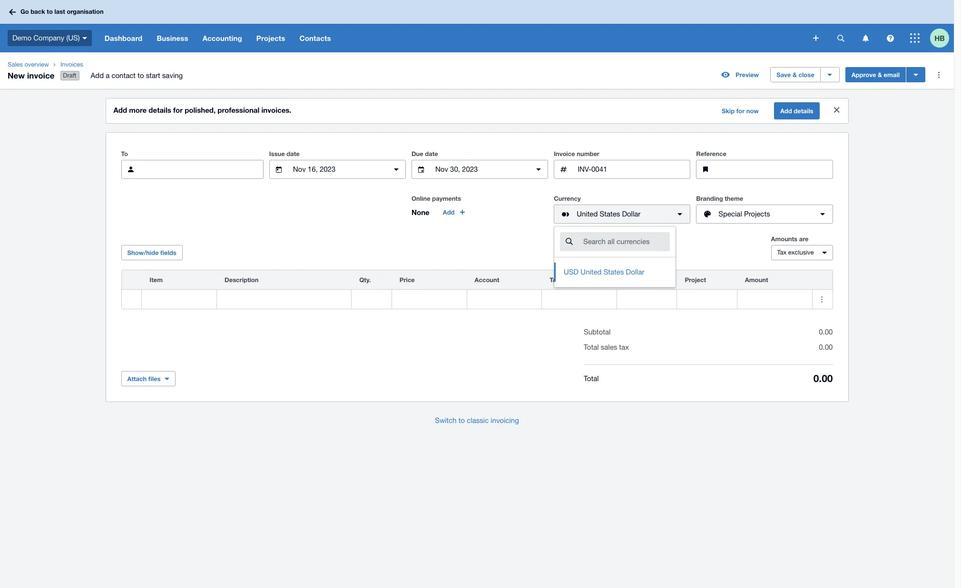 Task type: vqa. For each thing, say whether or not it's contained in the screenshot.
The Hb
yes



Task type: locate. For each thing, give the bounding box(es) containing it.
group
[[554, 227, 676, 288]]

none field inventory item
[[142, 290, 217, 309]]

1 vertical spatial to
[[138, 71, 144, 80]]

amounts
[[771, 235, 798, 243]]

0 horizontal spatial details
[[149, 106, 171, 114]]

sales
[[8, 61, 23, 68]]

branding theme
[[696, 195, 744, 202]]

add left the a
[[91, 71, 104, 80]]

dollar inside popup button
[[622, 210, 641, 218]]

0 horizontal spatial tax
[[550, 276, 560, 284]]

add more details for polished, professional invoices. status
[[106, 99, 848, 123]]

0 horizontal spatial projects
[[256, 34, 285, 42]]

1 date from the left
[[287, 150, 300, 158]]

invoice
[[554, 150, 575, 158]]

(us)
[[66, 34, 80, 42]]

0 vertical spatial states
[[600, 210, 620, 218]]

& for close
[[793, 71, 797, 79]]

close
[[799, 71, 815, 79]]

description
[[225, 276, 259, 284]]

& left email
[[878, 71, 882, 79]]

united down currency at the right top of the page
[[577, 210, 598, 218]]

group containing usd
[[554, 227, 676, 288]]

details left close "icon"
[[794, 107, 814, 115]]

invoices.
[[262, 106, 292, 114]]

more
[[129, 106, 147, 114]]

to left last
[[47, 8, 53, 15]]

1 vertical spatial projects
[[744, 210, 770, 218]]

add for add more details for polished, professional invoices.
[[114, 106, 127, 114]]

total sales tax
[[584, 343, 629, 351]]

& inside save & close 'button'
[[793, 71, 797, 79]]

dollar down search all currencies text box
[[626, 268, 645, 276]]

projects right special
[[744, 210, 770, 218]]

save & close button
[[771, 67, 821, 82]]

skip for now
[[722, 107, 759, 115]]

online
[[412, 195, 431, 202]]

0 horizontal spatial date
[[287, 150, 300, 158]]

files
[[148, 375, 161, 383]]

account
[[475, 276, 499, 284]]

tax inside 'tax exclusive' "popup button"
[[777, 249, 787, 256]]

more invoice options image
[[930, 65, 949, 84]]

1 horizontal spatial &
[[878, 71, 882, 79]]

usd
[[564, 268, 579, 276]]

banner
[[0, 0, 954, 52]]

overview
[[24, 61, 49, 68]]

0 vertical spatial to
[[47, 8, 53, 15]]

dollar
[[622, 210, 641, 218], [626, 268, 645, 276]]

0 horizontal spatial to
[[47, 8, 53, 15]]

1 horizontal spatial tax
[[777, 249, 787, 256]]

to inside button
[[459, 417, 465, 425]]

0 vertical spatial none field
[[554, 226, 676, 288]]

new
[[8, 70, 25, 80]]

are
[[799, 235, 809, 243]]

tax inside invoice line item list element
[[550, 276, 560, 284]]

united
[[577, 210, 598, 218], [581, 268, 602, 276]]

date right due
[[425, 150, 438, 158]]

Invoice number text field
[[577, 160, 690, 179]]

& right save
[[793, 71, 797, 79]]

Reference text field
[[719, 160, 833, 179]]

add left the more
[[114, 106, 127, 114]]

group inside field
[[554, 227, 676, 288]]

total down total sales tax
[[584, 374, 599, 382]]

total down subtotal
[[584, 343, 599, 351]]

add inside button
[[781, 107, 792, 115]]

0 horizontal spatial none field
[[142, 290, 217, 309]]

invoice number
[[554, 150, 600, 158]]

tax left rate
[[550, 276, 560, 284]]

sales overview
[[8, 61, 49, 68]]

svg image
[[863, 35, 869, 42], [887, 35, 894, 42]]

navigation
[[97, 24, 807, 52]]

now
[[747, 107, 759, 115]]

projects inside popup button
[[744, 210, 770, 218]]

svg image
[[9, 9, 16, 15], [910, 33, 920, 43], [837, 35, 845, 42], [813, 35, 819, 41], [82, 37, 87, 39]]

add details
[[781, 107, 814, 115]]

tax exclusive button
[[771, 245, 833, 260]]

special
[[719, 210, 742, 218]]

switch to classic invoicing
[[435, 417, 519, 425]]

add button
[[437, 205, 472, 220]]

2 vertical spatial to
[[459, 417, 465, 425]]

none field down united states dollar popup button
[[554, 226, 676, 288]]

projects
[[256, 34, 285, 42], [744, 210, 770, 218]]

exclusive
[[789, 249, 814, 256]]

2 horizontal spatial to
[[459, 417, 465, 425]]

1 horizontal spatial for
[[737, 107, 745, 115]]

tax for tax exclusive
[[777, 249, 787, 256]]

reference
[[696, 150, 727, 158]]

qty.
[[359, 276, 371, 284]]

0 vertical spatial united
[[577, 210, 598, 218]]

1 & from the left
[[793, 71, 797, 79]]

show/hide fields button
[[121, 245, 183, 260]]

none field inside invoice line item list element
[[142, 290, 217, 309]]

total
[[584, 343, 599, 351], [584, 374, 599, 382]]

projects inside dropdown button
[[256, 34, 285, 42]]

states inside popup button
[[600, 210, 620, 218]]

hb
[[935, 34, 945, 42]]

add
[[91, 71, 104, 80], [114, 106, 127, 114], [781, 107, 792, 115], [443, 209, 455, 216]]

svg image up approve at the top right
[[863, 35, 869, 42]]

approve & email button
[[846, 67, 906, 82]]

theme
[[725, 195, 744, 202]]

1 vertical spatial 0.00
[[819, 343, 833, 351]]

due
[[412, 150, 423, 158]]

0 horizontal spatial &
[[793, 71, 797, 79]]

add down payments
[[443, 209, 455, 216]]

tax
[[619, 343, 629, 351]]

online payments
[[412, 195, 461, 202]]

Inventory item text field
[[142, 290, 217, 308]]

close image
[[827, 100, 846, 120]]

Price field
[[392, 290, 467, 308]]

date for due date
[[425, 150, 438, 158]]

none field containing usd
[[554, 226, 676, 288]]

hb button
[[930, 24, 954, 52]]

1 horizontal spatial none field
[[554, 226, 676, 288]]

tax down amounts
[[777, 249, 787, 256]]

due date
[[412, 150, 438, 158]]

add details button
[[774, 102, 820, 120]]

0 vertical spatial tax
[[777, 249, 787, 256]]

1 horizontal spatial projects
[[744, 210, 770, 218]]

navigation containing dashboard
[[97, 24, 807, 52]]

dollar inside group
[[626, 268, 645, 276]]

region
[[625, 276, 646, 284]]

states up search all currencies text box
[[600, 210, 620, 218]]

add inside button
[[443, 209, 455, 216]]

polished,
[[185, 106, 216, 114]]

number
[[577, 150, 600, 158]]

1 horizontal spatial details
[[794, 107, 814, 115]]

dollar up search all currencies text box
[[622, 210, 641, 218]]

tax for tax rate
[[550, 276, 560, 284]]

2 & from the left
[[878, 71, 882, 79]]

start
[[146, 71, 160, 80]]

0 vertical spatial total
[[584, 343, 599, 351]]

1 horizontal spatial to
[[138, 71, 144, 80]]

to left start
[[138, 71, 144, 80]]

to right switch
[[459, 417, 465, 425]]

0 horizontal spatial svg image
[[863, 35, 869, 42]]

details right the more
[[149, 106, 171, 114]]

amounts are
[[771, 235, 809, 243]]

Due date text field
[[435, 160, 526, 179]]

more line item options element
[[813, 270, 833, 289]]

fields
[[160, 249, 176, 257]]

date
[[287, 150, 300, 158], [425, 150, 438, 158]]

1 horizontal spatial date
[[425, 150, 438, 158]]

1 vertical spatial total
[[584, 374, 599, 382]]

sales overview link
[[4, 60, 53, 69]]

0 vertical spatial dollar
[[622, 210, 641, 218]]

0.00 for subtotal
[[819, 328, 833, 336]]

1 vertical spatial none field
[[142, 290, 217, 309]]

states left region
[[604, 268, 624, 276]]

project
[[685, 276, 706, 284]]

Issue date text field
[[292, 160, 383, 179]]

2 total from the top
[[584, 374, 599, 382]]

none field down item
[[142, 290, 217, 309]]

& inside approve & email button
[[878, 71, 882, 79]]

1 svg image from the left
[[863, 35, 869, 42]]

organisation
[[67, 8, 104, 15]]

1 vertical spatial dollar
[[626, 268, 645, 276]]

united inside group
[[581, 268, 602, 276]]

for left now
[[737, 107, 745, 115]]

add for add a contact to start saving
[[91, 71, 104, 80]]

united right 'usd'
[[581, 268, 602, 276]]

skip
[[722, 107, 735, 115]]

none
[[412, 208, 430, 217]]

0 vertical spatial projects
[[256, 34, 285, 42]]

1 vertical spatial united
[[581, 268, 602, 276]]

for
[[173, 106, 183, 114], [737, 107, 745, 115]]

projects left contacts
[[256, 34, 285, 42]]

details
[[149, 106, 171, 114], [794, 107, 814, 115]]

1 horizontal spatial svg image
[[887, 35, 894, 42]]

rate
[[562, 276, 573, 284]]

& for email
[[878, 71, 882, 79]]

united inside popup button
[[577, 210, 598, 218]]

2 date from the left
[[425, 150, 438, 158]]

invoices link
[[57, 60, 190, 69]]

go back to last organisation
[[20, 8, 104, 15]]

contacts button
[[292, 24, 338, 52]]

1 total from the top
[[584, 343, 599, 351]]

0 vertical spatial 0.00
[[819, 328, 833, 336]]

add right now
[[781, 107, 792, 115]]

to
[[47, 8, 53, 15], [138, 71, 144, 80], [459, 417, 465, 425]]

svg image up email
[[887, 35, 894, 42]]

for left the polished,
[[173, 106, 183, 114]]

sales
[[601, 343, 617, 351]]

date right issue
[[287, 150, 300, 158]]

&
[[793, 71, 797, 79], [878, 71, 882, 79]]

item
[[150, 276, 163, 284]]

more line item options image
[[813, 290, 832, 309]]

save & close
[[777, 71, 815, 79]]

1 vertical spatial states
[[604, 268, 624, 276]]

1 vertical spatial tax
[[550, 276, 560, 284]]

None field
[[554, 226, 676, 288], [142, 290, 217, 309]]



Task type: describe. For each thing, give the bounding box(es) containing it.
invoice
[[27, 70, 55, 80]]

demo company (us) button
[[0, 24, 97, 52]]

subtotal
[[584, 328, 611, 336]]

To text field
[[144, 160, 263, 179]]

details inside add details button
[[794, 107, 814, 115]]

navigation inside banner
[[97, 24, 807, 52]]

email
[[884, 71, 900, 79]]

Search all currencies text field
[[583, 233, 670, 251]]

invoice number element
[[554, 160, 691, 179]]

go back to last organisation link
[[6, 3, 109, 20]]

issue date
[[269, 150, 300, 158]]

back
[[31, 8, 45, 15]]

show/hide
[[127, 249, 159, 257]]

2 vertical spatial 0.00
[[814, 373, 833, 385]]

business button
[[150, 24, 195, 52]]

skip for now button
[[716, 103, 765, 119]]

invoice line item list element
[[121, 270, 833, 309]]

branding
[[696, 195, 723, 202]]

contact
[[112, 71, 136, 80]]

accounting button
[[195, 24, 249, 52]]

0 horizontal spatial for
[[173, 106, 183, 114]]

new invoice
[[8, 70, 55, 80]]

Quantity field
[[352, 290, 392, 308]]

last
[[54, 8, 65, 15]]

a
[[106, 71, 110, 80]]

dashboard link
[[97, 24, 150, 52]]

date for issue date
[[287, 150, 300, 158]]

payments
[[432, 195, 461, 202]]

business
[[157, 34, 188, 42]]

to
[[121, 150, 128, 158]]

company
[[33, 34, 64, 42]]

to inside banner
[[47, 8, 53, 15]]

invoices
[[60, 61, 83, 68]]

accounting
[[203, 34, 242, 42]]

approve & email
[[852, 71, 900, 79]]

attach files
[[127, 375, 161, 383]]

none field search all currencies
[[554, 226, 676, 288]]

go
[[20, 8, 29, 15]]

for inside button
[[737, 107, 745, 115]]

dashboard
[[105, 34, 143, 42]]

tax exclusive
[[777, 249, 814, 256]]

states inside group
[[604, 268, 624, 276]]

add more details for polished, professional invoices.
[[114, 106, 292, 114]]

professional
[[218, 106, 260, 114]]

total for total sales tax
[[584, 343, 599, 351]]

tax rate
[[550, 276, 573, 284]]

add for add details
[[781, 107, 792, 115]]

invoicing
[[491, 417, 519, 425]]

attach files button
[[121, 371, 175, 387]]

Description text field
[[217, 290, 351, 308]]

draft
[[63, 72, 76, 79]]

currency
[[554, 195, 581, 202]]

united states dollar
[[577, 210, 641, 218]]

demo
[[12, 34, 31, 42]]

saving
[[162, 71, 183, 80]]

svg image inside the go back to last organisation link
[[9, 9, 16, 15]]

demo company (us)
[[12, 34, 80, 42]]

add for add
[[443, 209, 455, 216]]

add a contact to start saving
[[91, 71, 183, 80]]

approve
[[852, 71, 876, 79]]

0.00 for total sales tax
[[819, 343, 833, 351]]

contact element
[[121, 160, 264, 179]]

save
[[777, 71, 791, 79]]

attach
[[127, 375, 147, 383]]

switch to classic invoicing button
[[427, 411, 527, 430]]

svg image inside demo company (us) popup button
[[82, 37, 87, 39]]

price
[[400, 276, 415, 284]]

preview button
[[716, 67, 765, 82]]

classic
[[467, 417, 489, 425]]

Amount field
[[738, 290, 812, 308]]

more date options image
[[529, 160, 548, 179]]

amount
[[745, 276, 768, 284]]

more date options image
[[387, 160, 406, 179]]

special projects button
[[696, 205, 833, 224]]

show/hide fields
[[127, 249, 176, 257]]

issue
[[269, 150, 285, 158]]

switch
[[435, 417, 457, 425]]

projects button
[[249, 24, 292, 52]]

banner containing hb
[[0, 0, 954, 52]]

united states dollar button
[[554, 205, 691, 224]]

usd united states dollar
[[564, 268, 645, 276]]

total for total
[[584, 374, 599, 382]]

2 svg image from the left
[[887, 35, 894, 42]]

contacts
[[300, 34, 331, 42]]

preview
[[736, 71, 759, 79]]



